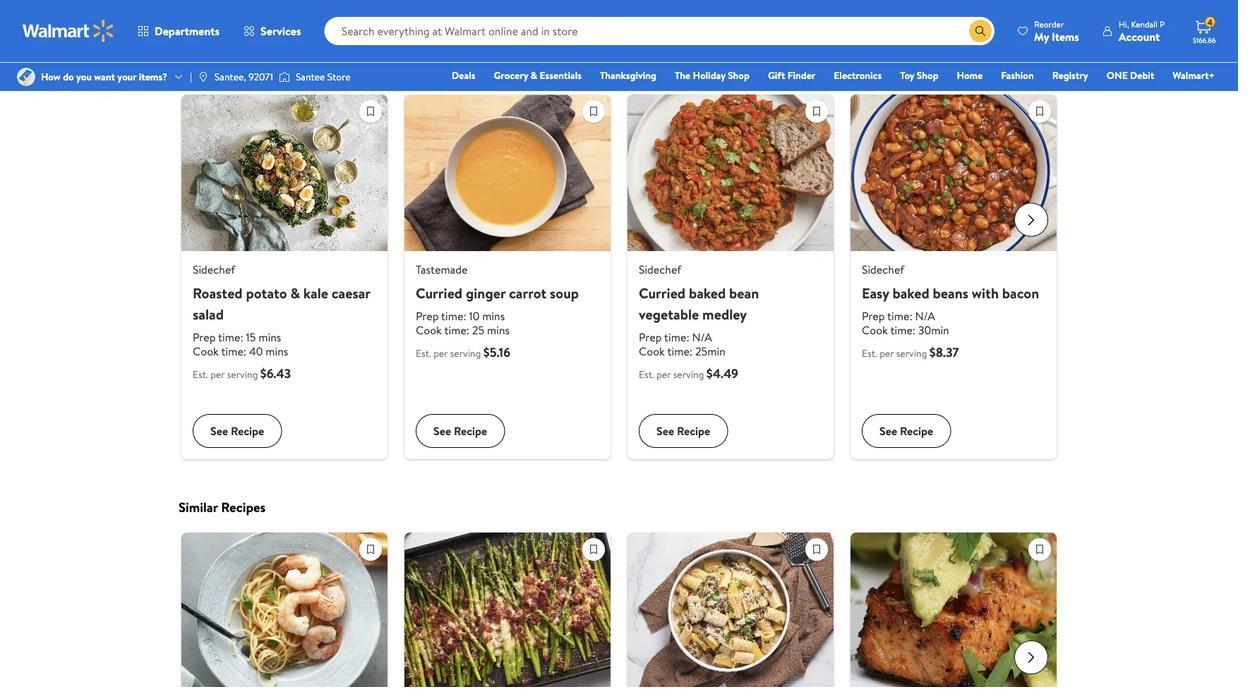 Task type: describe. For each thing, give the bounding box(es) containing it.
you
[[76, 70, 92, 84]]

$6.43
[[260, 365, 291, 383]]

curried baked bean vegetable medley
[[639, 283, 759, 324]]

roasted potato & kale caesar salad image
[[182, 95, 388, 251]]

saved image for creamy steak pasta with button mushroom image
[[807, 539, 828, 560]]

how
[[41, 70, 61, 84]]

see for roasted potato & kale caesar salad
[[210, 424, 228, 439]]

ginger
[[466, 283, 506, 303]]

gift finder
[[768, 69, 816, 82]]

grilled salmon with avocado salsa image
[[851, 533, 1057, 688]]

your
[[117, 70, 137, 84]]

vegetable
[[639, 304, 699, 324]]

mins right "25"
[[487, 323, 510, 338]]

time: down easy
[[888, 309, 913, 324]]

prep time: 10 mins cook time: 25 mins
[[416, 309, 510, 338]]

see recipe for curried baked bean vegetable medley
[[657, 424, 711, 439]]

easy baked beans with bacon
[[862, 283, 1040, 303]]

est. per serving $8.37
[[862, 344, 960, 362]]

caesar
[[332, 283, 371, 303]]

92071
[[249, 70, 273, 84]]

time: left "25"
[[445, 323, 470, 338]]

kale
[[304, 283, 328, 303]]

recipe for curried ginger carrot soup
[[454, 424, 488, 439]]

well
[[211, 60, 233, 79]]

4
[[1208, 16, 1213, 28]]

santee,
[[215, 70, 246, 84]]

gift finder link
[[762, 68, 822, 83]]

sidechef for curried
[[639, 262, 682, 278]]

registry link
[[1046, 68, 1095, 83]]

curried ginger carrot soup image
[[405, 95, 611, 251]]

Search search field
[[325, 17, 995, 45]]

beans
[[933, 283, 969, 303]]

serving for roasted potato & kale caesar salad
[[227, 368, 258, 382]]

services button
[[232, 14, 313, 48]]

sidechef for easy
[[862, 262, 905, 278]]

walmart+
[[1173, 69, 1215, 82]]

time: left 40
[[221, 344, 247, 360]]

est. for curried ginger carrot soup
[[416, 347, 431, 361]]

15
[[246, 330, 256, 345]]

tastemade
[[416, 262, 468, 278]]

per for curried ginger carrot soup
[[434, 347, 448, 361]]

25
[[472, 323, 485, 338]]

per for roasted potato & kale caesar salad
[[211, 368, 225, 382]]

$4.49
[[707, 365, 739, 383]]

electronics link
[[828, 68, 889, 83]]

|
[[190, 70, 192, 84]]

saved image for curried baked bean vegetable medley
[[807, 101, 828, 122]]

per for curried baked bean vegetable medley
[[657, 368, 671, 382]]

saved image for one-pot shrimp scampi image
[[360, 539, 381, 560]]

prep time: 15 mins cook time: 40 mins
[[193, 330, 288, 360]]

bean
[[730, 283, 759, 303]]

walmart image
[[23, 20, 114, 42]]

est. per serving $6.43
[[193, 365, 291, 383]]

registry
[[1053, 69, 1089, 82]]

gift
[[768, 69, 786, 82]]

santee
[[296, 70, 325, 84]]

do
[[63, 70, 74, 84]]

toy shop
[[901, 69, 939, 82]]

mins right 10
[[482, 309, 505, 324]]

curried ginger carrot soup
[[416, 283, 579, 303]]

roasted
[[193, 283, 243, 303]]

soup
[[550, 283, 579, 303]]

see for curried baked bean vegetable medley
[[657, 424, 675, 439]]

how do you want your items?
[[41, 70, 167, 84]]

fashion
[[1002, 69, 1034, 82]]

saved image for grilled salmon with avocado salsa image
[[1030, 539, 1051, 560]]

time: left 15
[[218, 330, 243, 345]]

25min
[[696, 344, 726, 360]]

mins right 40
[[266, 344, 288, 360]]

cook inside prep time: n/a cook time: 25min
[[639, 344, 665, 360]]

home link
[[951, 68, 990, 83]]

prep time: n/a cook time: 25min
[[639, 330, 726, 360]]

serving for curried baked bean vegetable medley
[[674, 368, 704, 382]]

santee, 92071
[[215, 70, 273, 84]]

shop inside the holiday shop link
[[728, 69, 750, 82]]

my
[[1035, 29, 1050, 44]]

prep for easy baked beans with bacon
[[862, 309, 885, 324]]

est. for easy baked beans with bacon
[[862, 347, 878, 361]]

bacon
[[1003, 283, 1040, 303]]

cook inside prep time: 15 mins cook time: 40 mins
[[193, 344, 219, 360]]

santee store
[[296, 70, 351, 84]]

 image for santee, 92071
[[198, 71, 209, 83]]

curried for curried ginger carrot soup
[[416, 283, 463, 303]]

one
[[1107, 69, 1128, 82]]

reorder my items
[[1035, 18, 1080, 44]]

 image for how do you want your items?
[[17, 68, 35, 86]]

similar
[[179, 498, 218, 517]]

toy shop link
[[894, 68, 945, 83]]

n/a for bean
[[692, 330, 713, 345]]

p
[[1160, 18, 1165, 30]]

n/a for beans
[[916, 309, 936, 324]]

next slide of list image for goes well with
[[1015, 203, 1049, 237]]

40
[[249, 344, 263, 360]]

sidechef for roasted
[[193, 262, 235, 278]]

easy
[[862, 283, 890, 303]]

est. per serving $4.49
[[639, 365, 739, 383]]

time: up est. per serving $4.49
[[668, 344, 693, 360]]

baked for easy
[[893, 283, 930, 303]]

recipes
[[221, 498, 266, 517]]

prep time: n/a cook time: 30min
[[862, 309, 950, 338]]

debit
[[1131, 69, 1155, 82]]

time: down vegetable
[[665, 330, 690, 345]]



Task type: locate. For each thing, give the bounding box(es) containing it.
cook down vegetable
[[639, 344, 665, 360]]

2 shop from the left
[[917, 69, 939, 82]]

shop inside toy shop link
[[917, 69, 939, 82]]

curried
[[416, 283, 463, 303], [639, 283, 686, 303]]

see for curried ginger carrot soup
[[434, 424, 451, 439]]

hi,
[[1119, 18, 1130, 30]]

thanksgiving link
[[594, 68, 663, 83]]

cook inside 'prep time: n/a cook time: 30min'
[[862, 323, 888, 338]]

baked up 'prep time: n/a cook time: 30min'
[[893, 283, 930, 303]]

serving for easy baked beans with bacon
[[897, 347, 928, 361]]

the
[[675, 69, 691, 82]]

with
[[237, 60, 262, 79], [972, 283, 999, 303]]

sidechef up easy
[[862, 262, 905, 278]]

baked for curried
[[689, 283, 726, 303]]

2 sidechef from the left
[[639, 262, 682, 278]]

departments
[[155, 23, 220, 39]]

essentials
[[540, 69, 582, 82]]

1 vertical spatial with
[[972, 283, 999, 303]]

4 see recipe from the left
[[880, 424, 934, 439]]

per down prep time: 15 mins cook time: 40 mins
[[211, 368, 225, 382]]

deals link
[[446, 68, 482, 83]]

shop
[[728, 69, 750, 82], [917, 69, 939, 82]]

1 vertical spatial &
[[291, 283, 300, 303]]

1 horizontal spatial &
[[531, 69, 538, 82]]

serving inside est. per serving $5.16
[[450, 347, 481, 361]]

store
[[328, 70, 351, 84]]

see recipe for curried ginger carrot soup
[[434, 424, 488, 439]]

& right grocery
[[531, 69, 538, 82]]

recipe for roasted potato & kale caesar salad
[[231, 424, 264, 439]]

1 horizontal spatial curried
[[639, 283, 686, 303]]

est. inside est. per serving $6.43
[[193, 368, 208, 382]]

est. inside est. per serving $4.49
[[639, 368, 655, 382]]

cook down easy
[[862, 323, 888, 338]]

grocery & essentials link
[[488, 68, 588, 83]]

serving down prep time: n/a cook time: 25min
[[674, 368, 704, 382]]

see
[[210, 424, 228, 439], [434, 424, 451, 439], [657, 424, 675, 439], [880, 424, 898, 439]]

per inside est. per serving $4.49
[[657, 368, 671, 382]]

2 horizontal spatial sidechef
[[862, 262, 905, 278]]

 image left how
[[17, 68, 35, 86]]

est. per serving $5.16
[[416, 344, 511, 362]]

time:
[[441, 309, 467, 324], [888, 309, 913, 324], [445, 323, 470, 338], [891, 323, 916, 338], [218, 330, 243, 345], [665, 330, 690, 345], [221, 344, 247, 360], [668, 344, 693, 360]]

curried up vegetable
[[639, 283, 686, 303]]

est. for curried baked bean vegetable medley
[[639, 368, 655, 382]]

4 recipe from the left
[[900, 424, 934, 439]]

0 vertical spatial &
[[531, 69, 538, 82]]

shop right toy
[[917, 69, 939, 82]]

time: up est. per serving $8.37
[[891, 323, 916, 338]]

prep inside prep time: n/a cook time: 25min
[[639, 330, 662, 345]]

curried baked bean vegetable medley image
[[628, 95, 834, 251]]

2 see recipe from the left
[[434, 424, 488, 439]]

1 horizontal spatial n/a
[[916, 309, 936, 324]]

0 vertical spatial n/a
[[916, 309, 936, 324]]

1 horizontal spatial saved image
[[807, 539, 828, 560]]

0 horizontal spatial saved image
[[360, 539, 381, 560]]

goes
[[179, 60, 207, 79]]

saved image for curried ginger carrot soup
[[583, 101, 605, 122]]

$8.37
[[930, 344, 960, 362]]

walmart+ link
[[1167, 68, 1222, 83]]

serving inside est. per serving $4.49
[[674, 368, 704, 382]]

home
[[957, 69, 983, 82]]

1 horizontal spatial with
[[972, 283, 999, 303]]

1 see recipe from the left
[[210, 424, 264, 439]]

n/a inside prep time: n/a cook time: 25min
[[692, 330, 713, 345]]

est. down prep time: 10 mins cook time: 25 mins
[[416, 347, 431, 361]]

 image
[[279, 70, 290, 84]]

per inside est. per serving $5.16
[[434, 347, 448, 361]]

saved image
[[360, 539, 381, 560], [807, 539, 828, 560], [1030, 539, 1051, 560]]

prep inside prep time: 10 mins cook time: 25 mins
[[416, 309, 439, 324]]

easy baked beans with bacon image
[[851, 95, 1057, 251]]

hi, kendall p account
[[1119, 18, 1165, 44]]

$166.86
[[1194, 35, 1217, 45]]

mins right 15
[[259, 330, 281, 345]]

per down 'prep time: n/a cook time: 30min'
[[880, 347, 894, 361]]

baked up 'medley'
[[689, 283, 726, 303]]

n/a
[[916, 309, 936, 324], [692, 330, 713, 345]]

potato
[[246, 283, 287, 303]]

services
[[261, 23, 301, 39]]

curried inside curried baked bean vegetable medley
[[639, 283, 686, 303]]

serving
[[450, 347, 481, 361], [897, 347, 928, 361], [227, 368, 258, 382], [674, 368, 704, 382]]

with right well
[[237, 60, 262, 79]]

est. inside est. per serving $5.16
[[416, 347, 431, 361]]

electronics
[[834, 69, 882, 82]]

creamy steak pasta with button mushroom image
[[628, 533, 834, 688]]

0 horizontal spatial &
[[291, 283, 300, 303]]

per down prep time: n/a cook time: 25min
[[657, 368, 671, 382]]

est. down 'prep time: n/a cook time: 30min'
[[862, 347, 878, 361]]

similar recipes
[[179, 498, 266, 517]]

1 baked from the left
[[689, 283, 726, 303]]

curried down the "tastemade"
[[416, 283, 463, 303]]

4 see from the left
[[880, 424, 898, 439]]

want
[[94, 70, 115, 84]]

salad
[[193, 304, 224, 324]]

recipe for curried baked bean vegetable medley
[[677, 424, 711, 439]]

items
[[1052, 29, 1080, 44]]

prep for roasted potato & kale caesar salad
[[193, 330, 216, 345]]

2 recipe from the left
[[454, 424, 488, 439]]

roasted potato & kale caesar salad
[[193, 283, 371, 324]]

grocery & essentials
[[494, 69, 582, 82]]

1 next slide of list image from the top
[[1015, 203, 1049, 237]]

0 horizontal spatial curried
[[416, 283, 463, 303]]

saved image
[[360, 101, 381, 122], [583, 101, 605, 122], [807, 101, 828, 122], [1030, 101, 1051, 122], [583, 539, 605, 560]]

2 horizontal spatial saved image
[[1030, 539, 1051, 560]]

0 vertical spatial with
[[237, 60, 262, 79]]

see recipe for easy baked beans with bacon
[[880, 424, 934, 439]]

1 saved image from the left
[[360, 539, 381, 560]]

baked inside curried baked bean vegetable medley
[[689, 283, 726, 303]]

thanksgiving
[[600, 69, 657, 82]]

 image
[[17, 68, 35, 86], [198, 71, 209, 83]]

1 horizontal spatial baked
[[893, 283, 930, 303]]

prep inside prep time: 15 mins cook time: 40 mins
[[193, 330, 216, 345]]

with right beans
[[972, 283, 999, 303]]

medley
[[703, 304, 747, 324]]

& inside roasted potato & kale caesar salad
[[291, 283, 300, 303]]

2 saved image from the left
[[807, 539, 828, 560]]

toy
[[901, 69, 915, 82]]

recipe
[[231, 424, 264, 439], [454, 424, 488, 439], [677, 424, 711, 439], [900, 424, 934, 439]]

prep for curried ginger carrot soup
[[416, 309, 439, 324]]

shop right holiday
[[728, 69, 750, 82]]

0 horizontal spatial with
[[237, 60, 262, 79]]

2 see from the left
[[434, 424, 451, 439]]

1 vertical spatial next slide of list image
[[1015, 641, 1049, 675]]

Walmart Site-Wide search field
[[325, 17, 995, 45]]

deals
[[452, 69, 476, 82]]

3 saved image from the left
[[1030, 539, 1051, 560]]

grocery
[[494, 69, 529, 82]]

per down prep time: 10 mins cook time: 25 mins
[[434, 347, 448, 361]]

est. for roasted potato & kale caesar salad
[[193, 368, 208, 382]]

per inside est. per serving $8.37
[[880, 347, 894, 361]]

account
[[1119, 29, 1161, 44]]

1 horizontal spatial shop
[[917, 69, 939, 82]]

sidechef up vegetable
[[639, 262, 682, 278]]

serving down 'prep time: n/a cook time: 30min'
[[897, 347, 928, 361]]

per for easy baked beans with bacon
[[880, 347, 894, 361]]

1 shop from the left
[[728, 69, 750, 82]]

1 see from the left
[[210, 424, 228, 439]]

prep left 10
[[416, 309, 439, 324]]

recipe for easy baked beans with bacon
[[900, 424, 934, 439]]

per
[[434, 347, 448, 361], [880, 347, 894, 361], [211, 368, 225, 382], [657, 368, 671, 382]]

prep
[[416, 309, 439, 324], [862, 309, 885, 324], [193, 330, 216, 345], [639, 330, 662, 345]]

one debit
[[1107, 69, 1155, 82]]

est. down prep time: 15 mins cook time: 40 mins
[[193, 368, 208, 382]]

curried for curried baked bean vegetable medley
[[639, 283, 686, 303]]

2 baked from the left
[[893, 283, 930, 303]]

10
[[469, 309, 480, 324]]

 image right | in the top of the page
[[198, 71, 209, 83]]

cook down salad
[[193, 344, 219, 360]]

1 horizontal spatial sidechef
[[639, 262, 682, 278]]

holiday
[[693, 69, 726, 82]]

fashion link
[[995, 68, 1041, 83]]

n/a down easy baked beans with bacon
[[916, 309, 936, 324]]

serving down "25"
[[450, 347, 481, 361]]

n/a down 'medley'
[[692, 330, 713, 345]]

0 horizontal spatial sidechef
[[193, 262, 235, 278]]

goes well with
[[179, 60, 262, 79]]

baked
[[689, 283, 726, 303], [893, 283, 930, 303]]

serving inside est. per serving $8.37
[[897, 347, 928, 361]]

search icon image
[[975, 25, 987, 37]]

items?
[[139, 70, 167, 84]]

1 recipe from the left
[[231, 424, 264, 439]]

prep down easy
[[862, 309, 885, 324]]

reorder
[[1035, 18, 1065, 30]]

est. inside est. per serving $8.37
[[862, 347, 878, 361]]

kendall
[[1132, 18, 1158, 30]]

3 see from the left
[[657, 424, 675, 439]]

3 sidechef from the left
[[862, 262, 905, 278]]

cook inside prep time: 10 mins cook time: 25 mins
[[416, 323, 442, 338]]

next slide of list image for similar recipes
[[1015, 641, 1049, 675]]

0 horizontal spatial shop
[[728, 69, 750, 82]]

0 horizontal spatial baked
[[689, 283, 726, 303]]

saved image for easy baked beans with bacon
[[1030, 101, 1051, 122]]

1 vertical spatial n/a
[[692, 330, 713, 345]]

$5.16
[[484, 344, 511, 362]]

saved image for roasted potato & kale caesar salad
[[360, 101, 381, 122]]

cook up est. per serving $5.16
[[416, 323, 442, 338]]

2 next slide of list image from the top
[[1015, 641, 1049, 675]]

serving for curried ginger carrot soup
[[450, 347, 481, 361]]

cook
[[416, 323, 442, 338], [862, 323, 888, 338], [193, 344, 219, 360], [639, 344, 665, 360]]

the holiday shop link
[[669, 68, 756, 83]]

serving inside est. per serving $6.43
[[227, 368, 258, 382]]

prep down vegetable
[[639, 330, 662, 345]]

sidechef up roasted
[[193, 262, 235, 278]]

see recipe
[[210, 424, 264, 439], [434, 424, 488, 439], [657, 424, 711, 439], [880, 424, 934, 439]]

3 recipe from the left
[[677, 424, 711, 439]]

serving down 40
[[227, 368, 258, 382]]

0 vertical spatial next slide of list image
[[1015, 203, 1049, 237]]

next slide of list image
[[1015, 203, 1049, 237], [1015, 641, 1049, 675]]

1 horizontal spatial  image
[[198, 71, 209, 83]]

0 horizontal spatial n/a
[[692, 330, 713, 345]]

n/a inside 'prep time: n/a cook time: 30min'
[[916, 309, 936, 324]]

2 curried from the left
[[639, 283, 686, 303]]

one-pot shrimp scampi image
[[182, 533, 388, 688]]

see recipe for roasted potato & kale caesar salad
[[210, 424, 264, 439]]

finder
[[788, 69, 816, 82]]

prep for curried baked bean vegetable medley
[[639, 330, 662, 345]]

prep down salad
[[193, 330, 216, 345]]

& left kale
[[291, 283, 300, 303]]

1 curried from the left
[[416, 283, 463, 303]]

30min
[[919, 323, 950, 338]]

3 see recipe from the left
[[657, 424, 711, 439]]

per inside est. per serving $6.43
[[211, 368, 225, 382]]

one debit link
[[1101, 68, 1161, 83]]

the holiday shop
[[675, 69, 750, 82]]

1 sidechef from the left
[[193, 262, 235, 278]]

carrot
[[509, 283, 547, 303]]

est. down prep time: n/a cook time: 25min
[[639, 368, 655, 382]]

cheesy baked asparagus with crispy bacon image
[[405, 533, 611, 688]]

0 horizontal spatial  image
[[17, 68, 35, 86]]

see for easy baked beans with bacon
[[880, 424, 898, 439]]

time: left 10
[[441, 309, 467, 324]]

prep inside 'prep time: n/a cook time: 30min'
[[862, 309, 885, 324]]



Task type: vqa. For each thing, say whether or not it's contained in the screenshot.
glycerin, to the bottom
no



